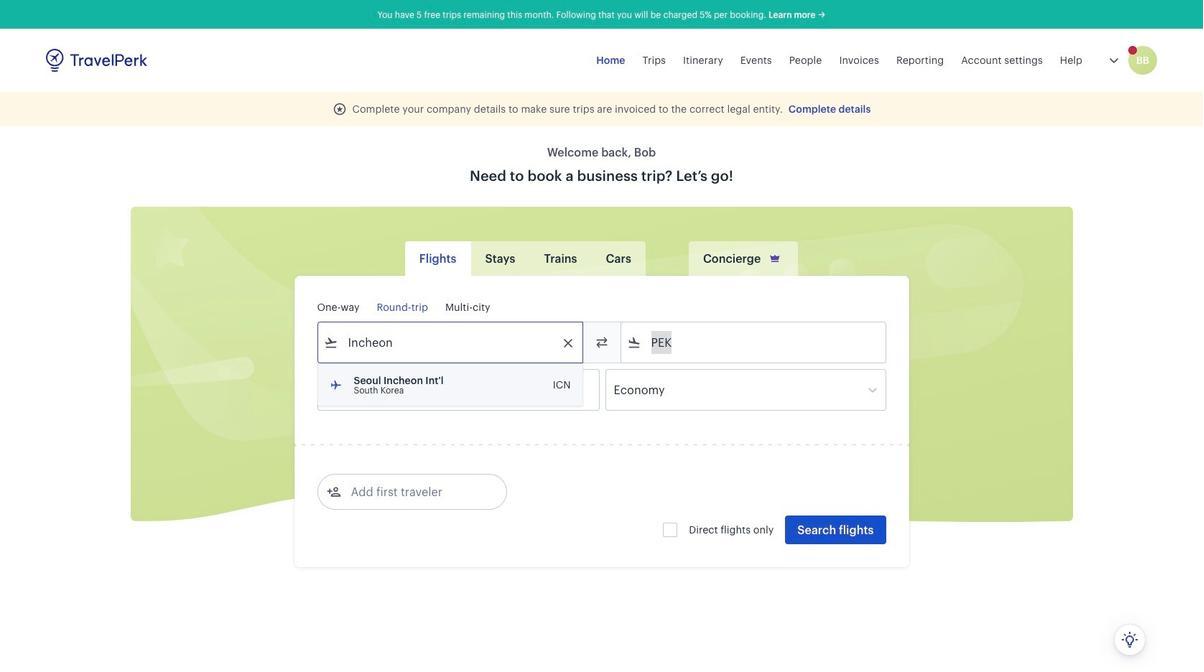 Task type: locate. For each thing, give the bounding box(es) containing it.
Add first traveler search field
[[341, 481, 490, 503]]

To search field
[[641, 331, 867, 354]]



Task type: vqa. For each thing, say whether or not it's contained in the screenshot.
To search field
yes



Task type: describe. For each thing, give the bounding box(es) containing it.
Return text field
[[423, 370, 498, 410]]

Depart text field
[[338, 370, 413, 410]]

From search field
[[338, 331, 563, 354]]



